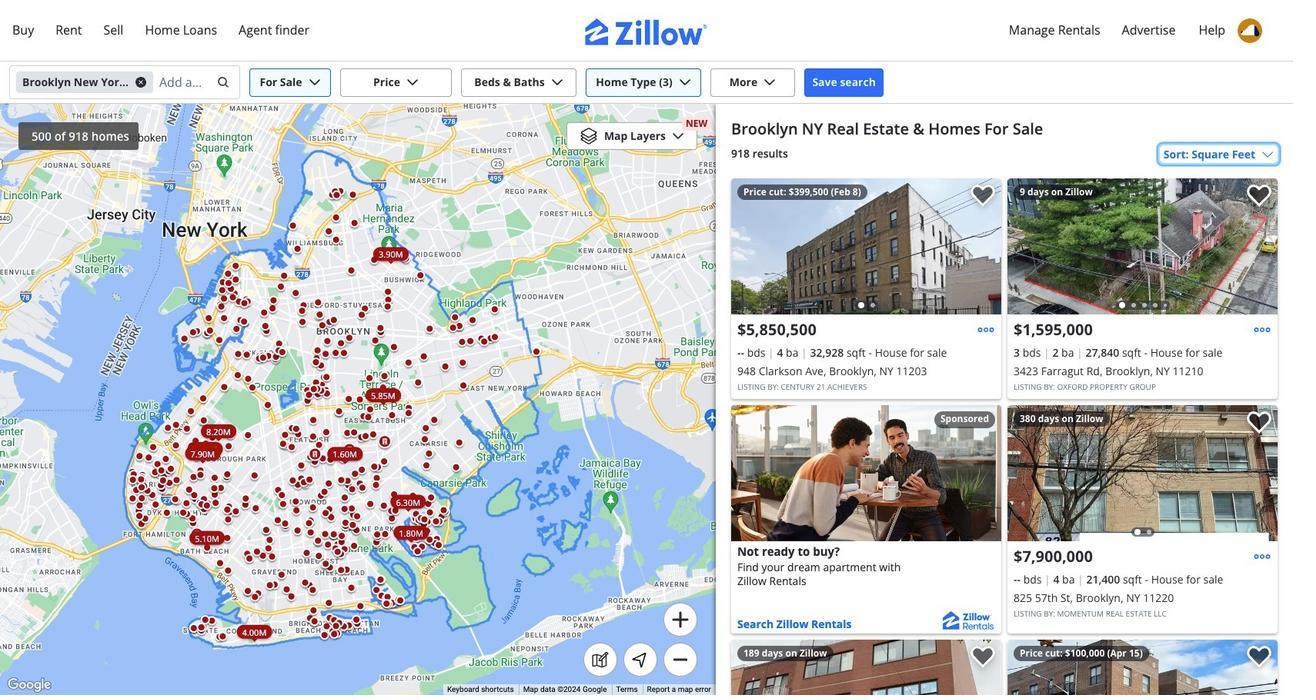 Task type: vqa. For each thing, say whether or not it's contained in the screenshot.
the 'property images, use arrow keys to navigate, image 1 of 6' group
yes



Task type: describe. For each thing, give the bounding box(es) containing it.
Add another location text field
[[159, 70, 207, 95]]

1 horizontal spatial property images, use arrow keys to navigate, image 1 of 2 group
[[1008, 406, 1278, 546]]

948 clarkson ave, brooklyn, ny 11203 image
[[731, 179, 1002, 315]]

location outline image
[[631, 651, 650, 670]]

0 vertical spatial property images, use arrow keys to navigate, image 1 of 2 group
[[731, 179, 1002, 319]]

825 57th st, brooklyn, ny 11220 image
[[1008, 406, 1278, 542]]

zillow logo image
[[585, 18, 708, 45]]

map region
[[0, 104, 716, 696]]

map-zoom-control-buttons group
[[664, 604, 697, 677]]

google image
[[4, 676, 55, 696]]

your profile default icon image
[[1238, 18, 1262, 43]]



Task type: locate. For each thing, give the bounding box(es) containing it.
remove tag image
[[135, 76, 147, 89]]

main navigation
[[0, 0, 1293, 62]]

0 horizontal spatial property images, use arrow keys to navigate, image 1 of 2 group
[[731, 179, 1002, 319]]

clear field image
[[215, 76, 227, 89]]

property images, use arrow keys to navigate, image 1 of 6 group
[[1008, 179, 1278, 319]]

main content
[[716, 104, 1293, 696]]

advertisement element
[[731, 406, 1002, 634]]

filters element
[[0, 62, 1293, 104]]

3423 farragut rd, brooklyn, ny 11210 image
[[1008, 179, 1278, 315]]

property images, use arrow keys to navigate, image 1 of 2 group
[[731, 179, 1002, 319], [1008, 406, 1278, 546]]

1 vertical spatial property images, use arrow keys to navigate, image 1 of 2 group
[[1008, 406, 1278, 546]]



